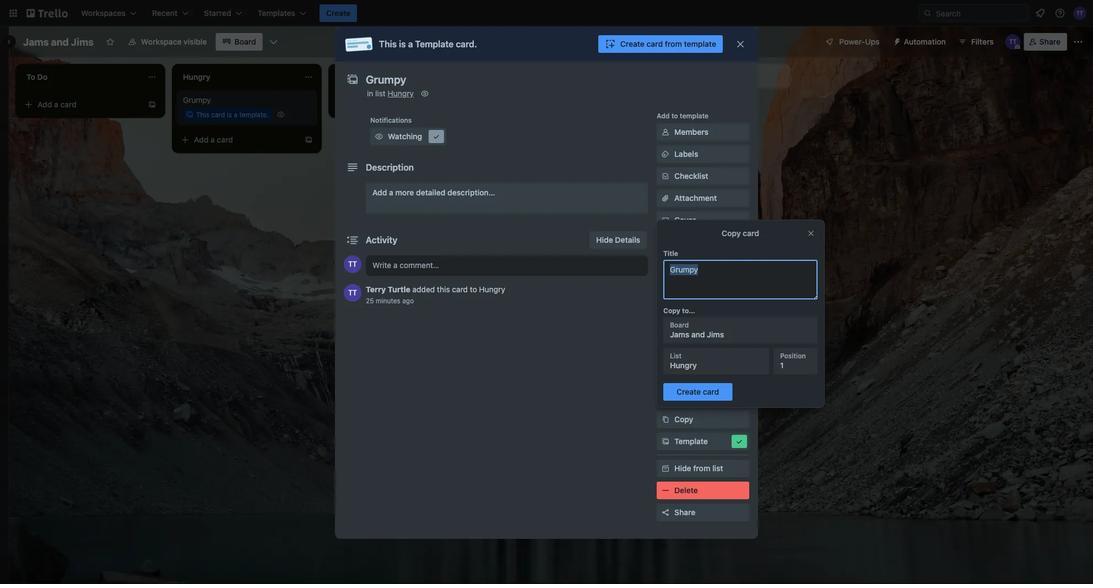 Task type: describe. For each thing, give the bounding box(es) containing it.
title
[[664, 250, 678, 257]]

automation inside button
[[904, 37, 946, 46]]

this
[[437, 285, 450, 294]]

fields
[[705, 238, 727, 247]]

template inside button
[[684, 39, 717, 49]]

card inside the terry turtle added this card to hungry 25 minutes ago
[[452, 285, 468, 294]]

checklist
[[675, 172, 709, 181]]

jims inside board name text box
[[71, 36, 94, 48]]

sm image inside copy link
[[660, 414, 671, 426]]

mark as good idea button
[[657, 323, 750, 341]]

0 horizontal spatial is
[[227, 111, 232, 119]]

2 vertical spatial ups
[[717, 282, 732, 291]]

add button button
[[657, 345, 750, 363]]

mark as good idea
[[675, 327, 743, 336]]

from inside button
[[665, 39, 682, 49]]

position 1
[[780, 352, 806, 370]]

2 horizontal spatial add a card button
[[333, 96, 456, 114]]

sm image for cover
[[660, 215, 671, 226]]

ups inside button
[[866, 37, 880, 46]]

create card from template
[[621, 39, 717, 49]]

1 vertical spatial from
[[694, 464, 711, 473]]

and inside board name text box
[[51, 36, 69, 48]]

25 minutes ago link
[[366, 297, 414, 305]]

sm image down the notifications
[[374, 131, 385, 142]]

terry turtle (terryturtle) image
[[1006, 34, 1021, 50]]

power- inside power-ups button
[[840, 37, 866, 46]]

jams and jims
[[23, 36, 94, 48]]

template inside button
[[675, 437, 708, 446]]

search image
[[924, 9, 933, 18]]

create card from template button
[[598, 35, 723, 53]]

good
[[705, 327, 725, 336]]

hide details
[[596, 236, 640, 245]]

power-ups button
[[818, 33, 887, 51]]

labels link
[[657, 146, 750, 163]]

activity
[[366, 235, 398, 246]]

jims inside the board jams and jims
[[707, 330, 724, 340]]

hide from list
[[675, 464, 724, 473]]

copy card
[[722, 229, 760, 238]]

move link
[[657, 389, 750, 407]]

this card is a template.
[[196, 111, 269, 119]]

card.
[[456, 39, 477, 49]]

share for the topmost share button
[[1040, 37, 1061, 46]]

list hungry
[[670, 352, 697, 370]]

as
[[695, 327, 703, 336]]

automation button
[[889, 33, 953, 51]]

details
[[615, 236, 640, 245]]

create from template… image for the middle add a card button
[[304, 136, 313, 144]]

create button
[[320, 4, 357, 22]]

this for this is a template card.
[[379, 39, 397, 49]]

hungry inside the terry turtle added this card to hungry 25 minutes ago
[[479, 285, 505, 294]]

create for create card from template
[[621, 39, 645, 49]]

attachment
[[675, 194, 717, 203]]

copy to…
[[664, 307, 695, 315]]

Grumpy text field
[[664, 260, 818, 300]]

board for board jams and jims
[[670, 321, 689, 329]]

list
[[670, 352, 682, 360]]

labels
[[675, 150, 699, 159]]

copy link
[[657, 411, 750, 429]]

grumpy
[[183, 96, 211, 105]]

board for board
[[235, 37, 256, 46]]

switch to… image
[[8, 8, 19, 19]]

2 vertical spatial terry turtle (terryturtle) image
[[344, 284, 362, 302]]

add a card for the middle add a card button
[[194, 135, 233, 144]]

sm image inside "automation" button
[[889, 33, 904, 49]]

custom fields button
[[657, 237, 750, 248]]

power-ups inside button
[[840, 37, 880, 46]]

sm image for checklist
[[660, 171, 671, 182]]

add power-ups link
[[657, 278, 750, 295]]

0 vertical spatial share button
[[1024, 33, 1068, 51]]

hungry link
[[388, 89, 414, 98]]

watching button
[[370, 128, 446, 146]]

workspace
[[141, 37, 182, 46]]

terry
[[366, 285, 386, 294]]

1 horizontal spatial add a card button
[[176, 131, 300, 149]]

detailed
[[416, 188, 446, 197]]

hide from list link
[[657, 460, 750, 478]]

terry turtle added this card to hungry 25 minutes ago
[[366, 285, 505, 305]]

0 notifications image
[[1034, 7, 1047, 20]]

visible
[[184, 37, 207, 46]]

0 vertical spatial to
[[672, 112, 678, 120]]

Write a comment text field
[[366, 256, 648, 276]]

description…
[[448, 188, 495, 197]]

open information menu image
[[1055, 8, 1066, 19]]

0 horizontal spatial power-ups
[[657, 266, 693, 274]]

board jams and jims
[[670, 321, 724, 340]]

0 vertical spatial template
[[415, 39, 454, 49]]

jams inside the board jams and jims
[[670, 330, 690, 340]]

show menu image
[[1073, 36, 1084, 47]]

checklist link
[[657, 168, 750, 185]]

1 vertical spatial terry turtle (terryturtle) image
[[344, 256, 362, 273]]

actions
[[657, 378, 682, 385]]

0 horizontal spatial hungry
[[388, 89, 414, 98]]

this is a template card.
[[379, 39, 477, 49]]

notifications
[[370, 116, 412, 124]]

add button
[[675, 349, 715, 358]]



Task type: locate. For each thing, give the bounding box(es) containing it.
sm image
[[660, 127, 671, 138], [660, 171, 671, 182], [660, 215, 671, 226], [660, 392, 671, 403], [660, 437, 671, 448], [660, 464, 671, 475], [660, 486, 671, 497]]

1 horizontal spatial share button
[[1024, 33, 1068, 51]]

1 vertical spatial automation
[[657, 310, 694, 318]]

add a card for left add a card button
[[37, 100, 77, 109]]

0 vertical spatial template
[[684, 39, 717, 49]]

jims left star or unstar board image
[[71, 36, 94, 48]]

automation down search image
[[904, 37, 946, 46]]

1 sm image from the top
[[660, 127, 671, 138]]

create from template… image
[[148, 100, 157, 109], [304, 136, 313, 144]]

0 horizontal spatial hide
[[596, 236, 613, 245]]

sm image left "delete"
[[660, 486, 671, 497]]

copy for copy card
[[722, 229, 741, 238]]

0 horizontal spatial list
[[375, 89, 386, 98]]

template left card.
[[415, 39, 454, 49]]

1 horizontal spatial create from template… image
[[304, 136, 313, 144]]

board left customize views icon
[[235, 37, 256, 46]]

sm image left checklist
[[660, 171, 671, 182]]

members
[[675, 128, 709, 137]]

sm image inside 'template' button
[[734, 437, 745, 448]]

is down 'grumpy' link
[[227, 111, 232, 119]]

workspace visible
[[141, 37, 207, 46]]

template
[[684, 39, 717, 49], [680, 112, 709, 120]]

description
[[366, 162, 414, 173]]

board inside the board jams and jims
[[670, 321, 689, 329]]

power-ups
[[840, 37, 880, 46], [657, 266, 693, 274]]

sm image for move
[[660, 392, 671, 403]]

0 vertical spatial power-ups
[[840, 37, 880, 46]]

jams inside board name text box
[[23, 36, 49, 48]]

hide details link
[[590, 231, 647, 249]]

hide up "delete"
[[675, 464, 692, 473]]

hide left "details"
[[596, 236, 613, 245]]

sm image down add to template
[[660, 127, 671, 138]]

power-
[[840, 37, 866, 46], [657, 266, 680, 274], [691, 282, 717, 291]]

0 vertical spatial jims
[[71, 36, 94, 48]]

sm image inside members link
[[660, 127, 671, 138]]

copy for copy to…
[[664, 307, 681, 315]]

jams
[[23, 36, 49, 48], [670, 330, 690, 340]]

0 horizontal spatial power-
[[657, 266, 680, 274]]

0 vertical spatial create
[[326, 9, 351, 18]]

custom
[[675, 238, 703, 247]]

1 horizontal spatial add a card
[[194, 135, 233, 144]]

create
[[326, 9, 351, 18], [621, 39, 645, 49]]

sm image for delete
[[660, 486, 671, 497]]

watching
[[388, 132, 422, 141]]

board down copy to…
[[670, 321, 689, 329]]

25
[[366, 297, 374, 305]]

cover link
[[657, 212, 750, 229]]

share
[[1040, 37, 1061, 46], [675, 508, 696, 518]]

0 vertical spatial is
[[399, 39, 406, 49]]

to up members
[[672, 112, 678, 120]]

hungry down the list
[[670, 361, 697, 370]]

sm image left 'cover' on the right top of the page
[[660, 215, 671, 226]]

ups
[[866, 37, 880, 46], [680, 266, 693, 274], [717, 282, 732, 291]]

sm image left the labels
[[660, 149, 671, 160]]

copy
[[722, 229, 741, 238], [664, 307, 681, 315], [675, 415, 694, 424]]

5 sm image from the top
[[660, 437, 671, 448]]

0 vertical spatial board
[[235, 37, 256, 46]]

to right the this
[[470, 285, 477, 294]]

2 vertical spatial power-
[[691, 282, 717, 291]]

attachment button
[[657, 190, 750, 207]]

1 vertical spatial jims
[[707, 330, 724, 340]]

more
[[395, 188, 414, 197]]

0 vertical spatial list
[[375, 89, 386, 98]]

sm image for members
[[660, 127, 671, 138]]

0 vertical spatial hungry
[[388, 89, 414, 98]]

idea
[[727, 327, 743, 336]]

added
[[413, 285, 435, 294]]

hungry
[[388, 89, 414, 98], [479, 285, 505, 294], [670, 361, 697, 370]]

sm image right power-ups button at right top
[[889, 33, 904, 49]]

2 horizontal spatial ups
[[866, 37, 880, 46]]

0 vertical spatial terry turtle (terryturtle) image
[[1074, 7, 1087, 20]]

1 horizontal spatial list
[[713, 464, 724, 473]]

list
[[375, 89, 386, 98], [713, 464, 724, 473]]

0 horizontal spatial add a card
[[37, 100, 77, 109]]

0 horizontal spatial and
[[51, 36, 69, 48]]

card
[[647, 39, 663, 49], [60, 100, 77, 109], [373, 100, 390, 109], [211, 111, 225, 119], [217, 135, 233, 144], [743, 229, 760, 238], [452, 285, 468, 294]]

1 vertical spatial jams
[[670, 330, 690, 340]]

to inside the terry turtle added this card to hungry 25 minutes ago
[[470, 285, 477, 294]]

create for create
[[326, 9, 351, 18]]

this for this card is a template.
[[196, 111, 209, 119]]

1 vertical spatial copy
[[664, 307, 681, 315]]

0 horizontal spatial ups
[[680, 266, 693, 274]]

0 horizontal spatial to
[[470, 285, 477, 294]]

ups down fields
[[717, 282, 732, 291]]

list right in
[[375, 89, 386, 98]]

customize views image
[[268, 36, 279, 47]]

2 horizontal spatial power-
[[840, 37, 866, 46]]

sm image inside 'template' button
[[660, 437, 671, 448]]

1 horizontal spatial is
[[399, 39, 406, 49]]

1 horizontal spatial hungry
[[479, 285, 505, 294]]

sm image inside delete link
[[660, 486, 671, 497]]

primary element
[[0, 0, 1094, 26]]

automation up mark
[[657, 310, 694, 318]]

1 horizontal spatial this
[[379, 39, 397, 49]]

add a card for right add a card button
[[351, 100, 390, 109]]

1 vertical spatial and
[[692, 330, 705, 340]]

workspace visible button
[[121, 33, 214, 51]]

0 horizontal spatial create
[[326, 9, 351, 18]]

members link
[[657, 123, 750, 141]]

sm image for template
[[660, 437, 671, 448]]

sm image right watching
[[431, 131, 442, 142]]

2 horizontal spatial hungry
[[670, 361, 697, 370]]

3 sm image from the top
[[660, 215, 671, 226]]

1 horizontal spatial board
[[670, 321, 689, 329]]

0 vertical spatial create from template… image
[[148, 100, 157, 109]]

1 vertical spatial create
[[621, 39, 645, 49]]

None text field
[[360, 69, 724, 89]]

0 vertical spatial jams
[[23, 36, 49, 48]]

add inside button
[[675, 349, 689, 358]]

list up delete link
[[713, 464, 724, 473]]

1 vertical spatial list
[[713, 464, 724, 473]]

0 horizontal spatial share
[[675, 508, 696, 518]]

2 vertical spatial copy
[[675, 415, 694, 424]]

0 vertical spatial copy
[[722, 229, 741, 238]]

position
[[780, 352, 806, 360]]

to…
[[682, 307, 695, 315]]

0 vertical spatial hide
[[596, 236, 613, 245]]

0 horizontal spatial this
[[196, 111, 209, 119]]

0 horizontal spatial create from template… image
[[148, 100, 157, 109]]

7 sm image from the top
[[660, 486, 671, 497]]

1 vertical spatial template
[[680, 112, 709, 120]]

sm image right hungry link
[[419, 88, 430, 99]]

power- inside the add power-ups link
[[691, 282, 717, 291]]

hungry up the notifications
[[388, 89, 414, 98]]

add power-ups
[[675, 282, 732, 291]]

create from template… image for left add a card button
[[148, 100, 157, 109]]

1 vertical spatial create from template… image
[[304, 136, 313, 144]]

share button
[[1024, 33, 1068, 51], [657, 504, 750, 522]]

1 horizontal spatial from
[[694, 464, 711, 473]]

1 vertical spatial power-
[[657, 266, 680, 274]]

and
[[51, 36, 69, 48], [692, 330, 705, 340]]

0 horizontal spatial jams
[[23, 36, 49, 48]]

0 horizontal spatial share button
[[657, 504, 750, 522]]

this up in list hungry at top
[[379, 39, 397, 49]]

None submit
[[664, 384, 733, 401]]

1 horizontal spatial jams
[[670, 330, 690, 340]]

1 horizontal spatial template
[[675, 437, 708, 446]]

2 vertical spatial hungry
[[670, 361, 697, 370]]

delete
[[675, 486, 698, 496]]

hide for hide from list
[[675, 464, 692, 473]]

1 vertical spatial board
[[670, 321, 689, 329]]

Search field
[[933, 5, 1029, 21]]

1
[[780, 361, 784, 370]]

share button down delete link
[[657, 504, 750, 522]]

0 vertical spatial share
[[1040, 37, 1061, 46]]

0 vertical spatial ups
[[866, 37, 880, 46]]

is up hungry link
[[399, 39, 406, 49]]

1 vertical spatial share
[[675, 508, 696, 518]]

0 vertical spatial power-
[[840, 37, 866, 46]]

1 horizontal spatial hide
[[675, 464, 692, 473]]

0 vertical spatial from
[[665, 39, 682, 49]]

sm image inside checklist 'link'
[[660, 171, 671, 182]]

1 horizontal spatial power-
[[691, 282, 717, 291]]

0 horizontal spatial add a card button
[[20, 96, 143, 114]]

2 sm image from the top
[[660, 171, 671, 182]]

to
[[672, 112, 678, 120], [470, 285, 477, 294]]

1 horizontal spatial ups
[[717, 282, 732, 291]]

1 horizontal spatial and
[[692, 330, 705, 340]]

1 vertical spatial hide
[[675, 464, 692, 473]]

is
[[399, 39, 406, 49], [227, 111, 232, 119]]

0 horizontal spatial automation
[[657, 310, 694, 318]]

share for the left share button
[[675, 508, 696, 518]]

automation
[[904, 37, 946, 46], [657, 310, 694, 318]]

delete link
[[657, 482, 750, 500]]

1 vertical spatial power-ups
[[657, 266, 693, 274]]

0 vertical spatial automation
[[904, 37, 946, 46]]

board link
[[216, 33, 263, 51]]

1 horizontal spatial jims
[[707, 330, 724, 340]]

turtle
[[388, 285, 411, 294]]

sm image down copy link
[[734, 437, 745, 448]]

0 horizontal spatial jims
[[71, 36, 94, 48]]

0 vertical spatial this
[[379, 39, 397, 49]]

sm image down copy link
[[660, 437, 671, 448]]

1 vertical spatial this
[[196, 111, 209, 119]]

sm image down actions
[[660, 414, 671, 426]]

ups up add power-ups
[[680, 266, 693, 274]]

jims
[[71, 36, 94, 48], [707, 330, 724, 340]]

create inside create card from template button
[[621, 39, 645, 49]]

template button
[[657, 433, 750, 451]]

1 vertical spatial to
[[470, 285, 477, 294]]

custom fields
[[675, 238, 727, 247]]

share button down 0 notifications image
[[1024, 33, 1068, 51]]

terry turtle (terryturtle) image inside primary element
[[1074, 7, 1087, 20]]

share left show menu image on the right of the page
[[1040, 37, 1061, 46]]

template.
[[239, 111, 269, 119]]

1 vertical spatial is
[[227, 111, 232, 119]]

add a more detailed description… link
[[366, 183, 648, 214]]

hide for hide details
[[596, 236, 613, 245]]

template down copy link
[[675, 437, 708, 446]]

mark
[[675, 327, 693, 336]]

filters
[[972, 37, 994, 46]]

add a more detailed description…
[[373, 188, 495, 197]]

2 horizontal spatial add a card
[[351, 100, 390, 109]]

Board name text field
[[18, 33, 99, 51]]

a
[[408, 39, 413, 49], [54, 100, 58, 109], [367, 100, 371, 109], [234, 111, 238, 119], [211, 135, 215, 144], [389, 188, 393, 197]]

filters button
[[955, 33, 997, 51]]

grumpy link
[[183, 95, 311, 106]]

hungry down write a comment text box at the top
[[479, 285, 505, 294]]

1 vertical spatial hungry
[[479, 285, 505, 294]]

add a card
[[37, 100, 77, 109], [351, 100, 390, 109], [194, 135, 233, 144]]

this down "grumpy"
[[196, 111, 209, 119]]

0 horizontal spatial from
[[665, 39, 682, 49]]

1 vertical spatial template
[[675, 437, 708, 446]]

1 horizontal spatial create
[[621, 39, 645, 49]]

ups left "automation" button
[[866, 37, 880, 46]]

sm image
[[889, 33, 904, 49], [419, 88, 430, 99], [374, 131, 385, 142], [431, 131, 442, 142], [660, 149, 671, 160], [660, 414, 671, 426], [734, 437, 745, 448]]

0 horizontal spatial template
[[415, 39, 454, 49]]

1 horizontal spatial to
[[672, 112, 678, 120]]

0 vertical spatial and
[[51, 36, 69, 48]]

button
[[691, 349, 715, 358]]

4 sm image from the top
[[660, 392, 671, 403]]

add to template
[[657, 112, 709, 120]]

ago
[[402, 297, 414, 305]]

1 horizontal spatial share
[[1040, 37, 1061, 46]]

sm image for hide from list
[[660, 464, 671, 475]]

1 horizontal spatial power-ups
[[840, 37, 880, 46]]

cover
[[675, 216, 696, 225]]

star or unstar board image
[[106, 37, 115, 46]]

move
[[675, 393, 694, 402]]

0 horizontal spatial board
[[235, 37, 256, 46]]

in list hungry
[[367, 89, 414, 98]]

terry turtle (terryturtle) image
[[1074, 7, 1087, 20], [344, 256, 362, 273], [344, 284, 362, 302]]

sm image inside move link
[[660, 392, 671, 403]]

sm image inside hide from list link
[[660, 464, 671, 475]]

sm image left hide from list
[[660, 464, 671, 475]]

6 sm image from the top
[[660, 464, 671, 475]]

create inside create button
[[326, 9, 351, 18]]

and inside the board jams and jims
[[692, 330, 705, 340]]

sm image down actions
[[660, 392, 671, 403]]

1 vertical spatial share button
[[657, 504, 750, 522]]

minutes
[[376, 297, 401, 305]]

in
[[367, 89, 373, 98]]

1 vertical spatial ups
[[680, 266, 693, 274]]

sm image inside cover link
[[660, 215, 671, 226]]

1 horizontal spatial automation
[[904, 37, 946, 46]]

sm image inside labels link
[[660, 149, 671, 160]]

jims right as
[[707, 330, 724, 340]]

share down "delete"
[[675, 508, 696, 518]]



Task type: vqa. For each thing, say whether or not it's contained in the screenshot.
the Edit in edit labels button
no



